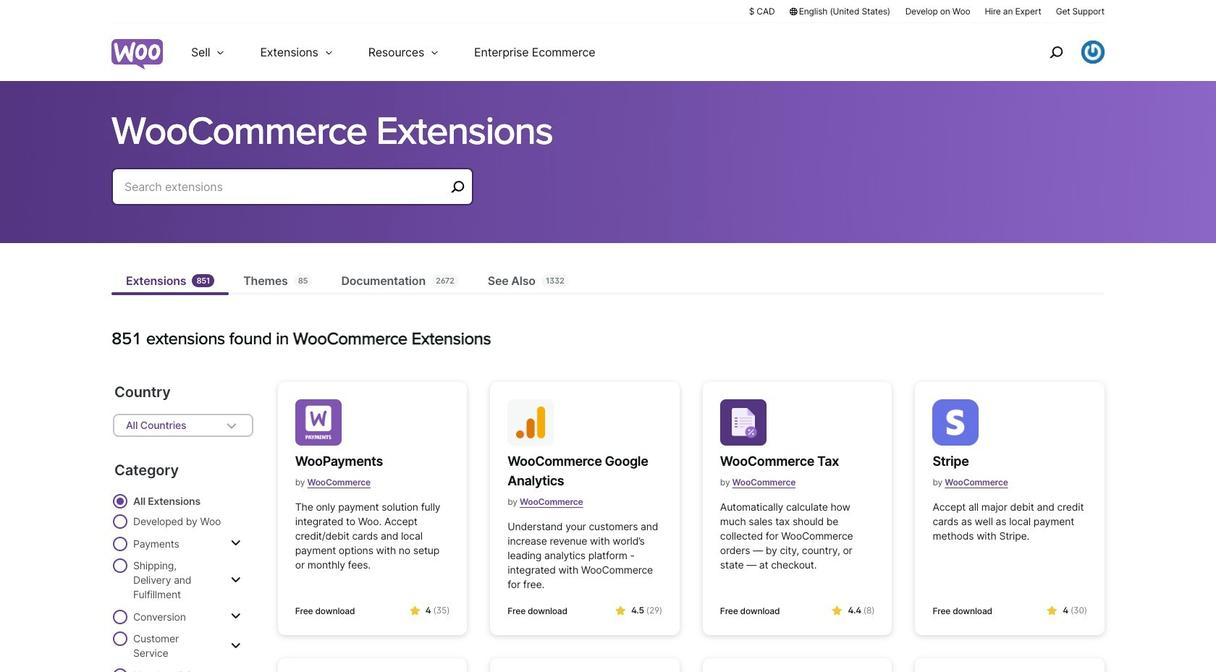 Task type: locate. For each thing, give the bounding box(es) containing it.
0 vertical spatial show subcategories image
[[231, 538, 241, 550]]

service navigation menu element
[[1019, 29, 1105, 76]]

show subcategories image
[[231, 538, 241, 550], [231, 575, 241, 586], [231, 611, 241, 623]]

None search field
[[112, 168, 474, 223]]

show subcategories image
[[231, 641, 241, 652]]

2 vertical spatial show subcategories image
[[231, 611, 241, 623]]

2 show subcategories image from the top
[[231, 575, 241, 586]]

1 vertical spatial show subcategories image
[[231, 575, 241, 586]]



Task type: describe. For each thing, give the bounding box(es) containing it.
1 show subcategories image from the top
[[231, 538, 241, 550]]

3 show subcategories image from the top
[[231, 611, 241, 623]]

Filter countries field
[[113, 414, 253, 437]]

search image
[[1045, 41, 1068, 64]]

open account menu image
[[1082, 41, 1105, 64]]

angle down image
[[223, 417, 240, 435]]

Search extensions search field
[[125, 177, 446, 197]]



